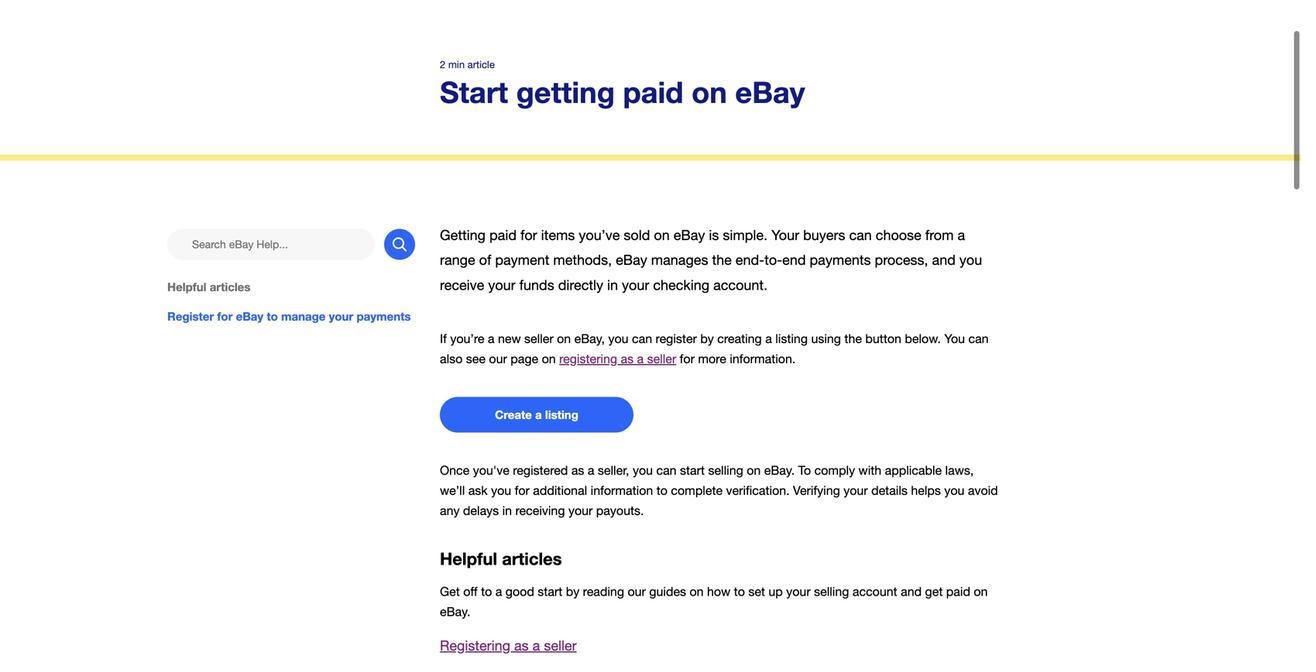 Task type: locate. For each thing, give the bounding box(es) containing it.
2
[[440, 58, 446, 71]]

in right directly
[[607, 277, 618, 293]]

you inside if you're a new seller on ebay, you can register by creating a listing using the button below. you can also see our page on
[[609, 331, 629, 346]]

0 vertical spatial helpful
[[167, 280, 207, 294]]

0 vertical spatial the
[[712, 252, 732, 268]]

2 vertical spatial paid
[[947, 585, 971, 599]]

seller inside if you're a new seller on ebay, you can register by creating a listing using the button below. you can also see our page on
[[525, 331, 554, 346]]

to left manage
[[267, 310, 278, 324]]

can inside the once you've registered as a seller, you can start selling on ebay. to comply with applicable laws, we'll ask you for additional information to complete verification. verifying your details helps you avoid any delays in receiving your payouts.
[[657, 463, 677, 478]]

0 vertical spatial our
[[489, 352, 507, 366]]

0 horizontal spatial our
[[489, 352, 507, 366]]

0 vertical spatial articles
[[210, 280, 251, 294]]

and down from
[[933, 252, 956, 268]]

for up "payment"
[[521, 227, 537, 243]]

ebay. left to
[[765, 463, 795, 478]]

for down register
[[680, 352, 695, 366]]

1 vertical spatial helpful
[[440, 549, 498, 569]]

you up information
[[633, 463, 653, 478]]

0 horizontal spatial and
[[901, 585, 922, 599]]

1 vertical spatial selling
[[814, 585, 850, 599]]

2 vertical spatial seller
[[544, 638, 577, 654]]

by up more
[[701, 331, 714, 346]]

0 horizontal spatial the
[[712, 252, 732, 268]]

can up registering as a seller link
[[632, 331, 652, 346]]

payments
[[810, 252, 871, 268], [357, 310, 411, 324]]

0 vertical spatial seller
[[525, 331, 554, 346]]

if
[[440, 331, 447, 346]]

a up information.
[[766, 331, 772, 346]]

paid
[[623, 74, 684, 109], [490, 227, 517, 243], [947, 585, 971, 599]]

avoid
[[968, 484, 998, 498]]

our
[[489, 352, 507, 366], [628, 585, 646, 599]]

payouts.
[[596, 504, 644, 518]]

ebay
[[736, 74, 805, 109], [674, 227, 705, 243], [616, 252, 648, 268], [236, 310, 264, 324]]

0 vertical spatial payments
[[810, 252, 871, 268]]

getting
[[440, 227, 486, 243]]

0 horizontal spatial start
[[538, 585, 563, 599]]

1 vertical spatial and
[[901, 585, 922, 599]]

listing left the using
[[776, 331, 808, 346]]

a left seller,
[[588, 463, 595, 478]]

1 horizontal spatial helpful articles
[[440, 549, 562, 569]]

selling left account
[[814, 585, 850, 599]]

start up complete
[[680, 463, 705, 478]]

1 vertical spatial paid
[[490, 227, 517, 243]]

of
[[479, 252, 491, 268]]

0 horizontal spatial in
[[503, 504, 512, 518]]

1 vertical spatial in
[[503, 504, 512, 518]]

0 horizontal spatial by
[[566, 585, 580, 599]]

helpful up register in the top left of the page
[[167, 280, 207, 294]]

1 horizontal spatial articles
[[502, 549, 562, 569]]

1 vertical spatial seller
[[647, 352, 677, 366]]

helpful articles
[[167, 280, 251, 294], [440, 549, 562, 569]]

and inside get off to a good start by reading our guides on how to set up your selling account and get paid on ebay.
[[901, 585, 922, 599]]

can up complete
[[657, 463, 677, 478]]

a left 'new'
[[488, 331, 495, 346]]

0 horizontal spatial helpful
[[167, 280, 207, 294]]

on
[[692, 74, 727, 109], [654, 227, 670, 243], [557, 331, 571, 346], [542, 352, 556, 366], [747, 463, 761, 478], [690, 585, 704, 599], [974, 585, 988, 599]]

your right the up
[[787, 585, 811, 599]]

1 horizontal spatial selling
[[814, 585, 850, 599]]

for
[[521, 227, 537, 243], [217, 310, 233, 324], [680, 352, 695, 366], [515, 484, 530, 498]]

a right registering
[[637, 352, 644, 366]]

you inside getting paid for items you've sold on ebay is simple. your buyers can choose from a range of payment methods, ebay manages the end-to-end payments process, and you receive your funds directly in your checking account.
[[960, 252, 983, 268]]

in
[[607, 277, 618, 293], [503, 504, 512, 518]]

to left complete
[[657, 484, 668, 498]]

can right buyers
[[850, 227, 872, 243]]

1 vertical spatial articles
[[502, 549, 562, 569]]

create
[[495, 408, 532, 422]]

1 vertical spatial start
[[538, 585, 563, 599]]

payment
[[495, 252, 550, 268]]

0 vertical spatial and
[[933, 252, 956, 268]]

up
[[769, 585, 783, 599]]

the down is
[[712, 252, 732, 268]]

as up additional
[[572, 463, 585, 478]]

1 horizontal spatial in
[[607, 277, 618, 293]]

articles up register in the top left of the page
[[210, 280, 251, 294]]

our right see at bottom
[[489, 352, 507, 366]]

0 vertical spatial listing
[[776, 331, 808, 346]]

a inside getting paid for items you've sold on ebay is simple. your buyers can choose from a range of payment methods, ebay manages the end-to-end payments process, and you receive your funds directly in your checking account.
[[958, 227, 966, 243]]

seller for registering as a seller for more information.
[[647, 352, 677, 366]]

we'll
[[440, 484, 465, 498]]

for up receiving
[[515, 484, 530, 498]]

a left good
[[496, 585, 502, 599]]

1 horizontal spatial the
[[845, 331, 862, 346]]

1 vertical spatial payments
[[357, 310, 411, 324]]

0 vertical spatial ebay.
[[765, 463, 795, 478]]

you right process,
[[960, 252, 983, 268]]

the right the using
[[845, 331, 862, 346]]

1 horizontal spatial payments
[[810, 252, 871, 268]]

paid inside getting paid for items you've sold on ebay is simple. your buyers can choose from a range of payment methods, ebay manages the end-to-end payments process, and you receive your funds directly in your checking account.
[[490, 227, 517, 243]]

reading
[[583, 585, 625, 599]]

helpful articles up good
[[440, 549, 562, 569]]

you've
[[579, 227, 620, 243]]

listing
[[776, 331, 808, 346], [545, 408, 579, 422]]

selling up complete
[[709, 463, 744, 478]]

in for delays
[[503, 504, 512, 518]]

1 horizontal spatial our
[[628, 585, 646, 599]]

as right "registering"
[[514, 638, 529, 654]]

register for ebay to manage your payments
[[167, 310, 411, 324]]

0 vertical spatial start
[[680, 463, 705, 478]]

also
[[440, 352, 463, 366]]

page
[[511, 352, 539, 366]]

0 vertical spatial in
[[607, 277, 618, 293]]

1 horizontal spatial ebay.
[[765, 463, 795, 478]]

the
[[712, 252, 732, 268], [845, 331, 862, 346]]

you
[[945, 331, 965, 346]]

1 vertical spatial the
[[845, 331, 862, 346]]

0 vertical spatial by
[[701, 331, 714, 346]]

1 horizontal spatial start
[[680, 463, 705, 478]]

0 vertical spatial paid
[[623, 74, 684, 109]]

1 horizontal spatial helpful
[[440, 549, 498, 569]]

a right from
[[958, 227, 966, 243]]

any
[[440, 504, 460, 518]]

1 vertical spatial by
[[566, 585, 580, 599]]

1 horizontal spatial listing
[[776, 331, 808, 346]]

1 vertical spatial listing
[[545, 408, 579, 422]]

a
[[958, 227, 966, 243], [488, 331, 495, 346], [766, 331, 772, 346], [637, 352, 644, 366], [535, 408, 542, 422], [588, 463, 595, 478], [496, 585, 502, 599], [533, 638, 540, 654]]

by left reading
[[566, 585, 580, 599]]

start inside get off to a good start by reading our guides on how to set up your selling account and get paid on ebay.
[[538, 585, 563, 599]]

articles up good
[[502, 549, 562, 569]]

getting paid for items you've sold on ebay is simple. your buyers can choose from a range of payment methods, ebay manages the end-to-end payments process, and you receive your funds directly in your checking account.
[[440, 227, 983, 293]]

manages
[[651, 252, 709, 268]]

and
[[933, 252, 956, 268], [901, 585, 922, 599]]

0 horizontal spatial paid
[[490, 227, 517, 243]]

1 horizontal spatial as
[[572, 463, 585, 478]]

0 horizontal spatial selling
[[709, 463, 744, 478]]

start
[[680, 463, 705, 478], [538, 585, 563, 599]]

as right registering
[[621, 352, 634, 366]]

0 horizontal spatial as
[[514, 638, 529, 654]]

in right delays
[[503, 504, 512, 518]]

1 horizontal spatial paid
[[623, 74, 684, 109]]

new
[[498, 331, 521, 346]]

as
[[621, 352, 634, 366], [572, 463, 585, 478], [514, 638, 529, 654]]

0 vertical spatial as
[[621, 352, 634, 366]]

set
[[749, 585, 765, 599]]

2 horizontal spatial as
[[621, 352, 634, 366]]

listing right create
[[545, 408, 579, 422]]

your
[[772, 227, 800, 243]]

buyers
[[804, 227, 846, 243]]

ebay. down get
[[440, 605, 471, 619]]

with
[[859, 463, 882, 478]]

to
[[267, 310, 278, 324], [657, 484, 668, 498], [481, 585, 492, 599], [734, 585, 745, 599]]

using
[[812, 331, 841, 346]]

1 vertical spatial our
[[628, 585, 646, 599]]

Search eBay Help... text field
[[167, 229, 375, 260]]

start right good
[[538, 585, 563, 599]]

complete
[[671, 484, 723, 498]]

and left get
[[901, 585, 922, 599]]

you up registering as a seller link
[[609, 331, 629, 346]]

2 horizontal spatial paid
[[947, 585, 971, 599]]

0 vertical spatial helpful articles
[[167, 280, 251, 294]]

1 horizontal spatial by
[[701, 331, 714, 346]]

a right create
[[535, 408, 542, 422]]

receiving
[[516, 504, 565, 518]]

0 horizontal spatial ebay.
[[440, 605, 471, 619]]

our inside if you're a new seller on ebay, you can register by creating a listing using the button below. you can also see our page on
[[489, 352, 507, 366]]

verification.
[[726, 484, 790, 498]]

ebay. inside the once you've registered as a seller, you can start selling on ebay. to comply with applicable laws, we'll ask you for additional information to complete verification. verifying your details helps you avoid any delays in receiving your payouts.
[[765, 463, 795, 478]]

sold
[[624, 227, 650, 243]]

once you've registered as a seller, you can start selling on ebay. to comply with applicable laws, we'll ask you for additional information to complete verification. verifying your details helps you avoid any delays in receiving your payouts.
[[440, 463, 998, 518]]

0 vertical spatial selling
[[709, 463, 744, 478]]

paid inside get off to a good start by reading our guides on how to set up your selling account and get paid on ebay.
[[947, 585, 971, 599]]

to-
[[765, 252, 783, 268]]

1 horizontal spatial and
[[933, 252, 956, 268]]

for right register in the top left of the page
[[217, 310, 233, 324]]

simple.
[[723, 227, 768, 243]]

guides
[[650, 585, 687, 599]]

in inside getting paid for items you've sold on ebay is simple. your buyers can choose from a range of payment methods, ebay manages the end-to-end payments process, and you receive your funds directly in your checking account.
[[607, 277, 618, 293]]

your
[[488, 277, 516, 293], [622, 277, 650, 293], [329, 310, 354, 324], [844, 484, 868, 498], [569, 504, 593, 518], [787, 585, 811, 599]]

helps
[[911, 484, 941, 498]]

account.
[[714, 277, 768, 293]]

2 vertical spatial as
[[514, 638, 529, 654]]

applicable
[[885, 463, 942, 478]]

for inside the once you've registered as a seller, you can start selling on ebay. to comply with applicable laws, we'll ask you for additional information to complete verification. verifying your details helps you avoid any delays in receiving your payouts.
[[515, 484, 530, 498]]

helpful articles up register in the top left of the page
[[167, 280, 251, 294]]

our inside get off to a good start by reading our guides on how to set up your selling account and get paid on ebay.
[[628, 585, 646, 599]]

can
[[850, 227, 872, 243], [632, 331, 652, 346], [969, 331, 989, 346], [657, 463, 677, 478]]

1 vertical spatial as
[[572, 463, 585, 478]]

helpful up off
[[440, 549, 498, 569]]

funds
[[520, 277, 555, 293]]

ebay.
[[765, 463, 795, 478], [440, 605, 471, 619]]

1 vertical spatial ebay.
[[440, 605, 471, 619]]

you
[[960, 252, 983, 268], [609, 331, 629, 346], [633, 463, 653, 478], [491, 484, 511, 498], [945, 484, 965, 498]]

in inside the once you've registered as a seller, you can start selling on ebay. to comply with applicable laws, we'll ask you for additional information to complete verification. verifying your details helps you avoid any delays in receiving your payouts.
[[503, 504, 512, 518]]

our left guides
[[628, 585, 646, 599]]

registering as a seller for more information.
[[559, 352, 796, 366]]

your down with
[[844, 484, 868, 498]]

helpful
[[167, 280, 207, 294], [440, 549, 498, 569]]



Task type: describe. For each thing, give the bounding box(es) containing it.
the inside getting paid for items you've sold on ebay is simple. your buyers can choose from a range of payment methods, ebay manages the end-to-end payments process, and you receive your funds directly in your checking account.
[[712, 252, 732, 268]]

how
[[707, 585, 731, 599]]

0 horizontal spatial articles
[[210, 280, 251, 294]]

good
[[506, 585, 534, 599]]

details
[[872, 484, 908, 498]]

your inside get off to a good start by reading our guides on how to set up your selling account and get paid on ebay.
[[787, 585, 811, 599]]

register for ebay to manage your payments link
[[167, 308, 415, 325]]

selling inside get off to a good start by reading our guides on how to set up your selling account and get paid on ebay.
[[814, 585, 850, 599]]

once
[[440, 463, 470, 478]]

ask
[[469, 484, 488, 498]]

getting
[[516, 74, 615, 109]]

is
[[709, 227, 719, 243]]

methods,
[[554, 252, 612, 268]]

your right manage
[[329, 310, 354, 324]]

delays
[[463, 504, 499, 518]]

seller for registering as a seller
[[544, 638, 577, 654]]

can inside getting paid for items you've sold on ebay is simple. your buyers can choose from a range of payment methods, ebay manages the end-to-end payments process, and you receive your funds directly in your checking account.
[[850, 227, 872, 243]]

in for directly
[[607, 277, 618, 293]]

ebay,
[[575, 331, 605, 346]]

paid inside 2 min article start getting paid on ebay
[[623, 74, 684, 109]]

start
[[440, 74, 508, 109]]

to left set
[[734, 585, 745, 599]]

additional
[[533, 484, 587, 498]]

by inside get off to a good start by reading our guides on how to set up your selling account and get paid on ebay.
[[566, 585, 580, 599]]

off
[[464, 585, 478, 599]]

manage
[[281, 310, 326, 324]]

start inside the once you've registered as a seller, you can start selling on ebay. to comply with applicable laws, we'll ask you for additional information to complete verification. verifying your details helps you avoid any delays in receiving your payouts.
[[680, 463, 705, 478]]

get off to a good start by reading our guides on how to set up your selling account and get paid on ebay.
[[440, 585, 988, 619]]

your left 'checking'
[[622, 277, 650, 293]]

you've
[[473, 463, 510, 478]]

creating
[[718, 331, 762, 346]]

laws,
[[946, 463, 974, 478]]

your down additional
[[569, 504, 593, 518]]

ebay inside 2 min article start getting paid on ebay
[[736, 74, 805, 109]]

account
[[853, 585, 898, 599]]

verifying
[[793, 484, 841, 498]]

create a listing link
[[440, 397, 634, 433]]

on inside the once you've registered as a seller, you can start selling on ebay. to comply with applicable laws, we'll ask you for additional information to complete verification. verifying your details helps you avoid any delays in receiving your payouts.
[[747, 463, 761, 478]]

you down laws,
[[945, 484, 965, 498]]

range
[[440, 252, 475, 268]]

choose
[[876, 227, 922, 243]]

if you're a new seller on ebay, you can register by creating a listing using the button below. you can also see our page on
[[440, 331, 989, 366]]

min
[[448, 58, 465, 71]]

0 horizontal spatial payments
[[357, 310, 411, 324]]

get
[[926, 585, 943, 599]]

selling inside the once you've registered as a seller, you can start selling on ebay. to comply with applicable laws, we'll ask you for additional information to complete verification. verifying your details helps you avoid any delays in receiving your payouts.
[[709, 463, 744, 478]]

by inside if you're a new seller on ebay, you can register by creating a listing using the button below. you can also see our page on
[[701, 331, 714, 346]]

from
[[926, 227, 954, 243]]

1 vertical spatial helpful articles
[[440, 549, 562, 569]]

register
[[167, 310, 214, 324]]

and inside getting paid for items you've sold on ebay is simple. your buyers can choose from a range of payment methods, ebay manages the end-to-end payments process, and you receive your funds directly in your checking account.
[[933, 252, 956, 268]]

get
[[440, 585, 460, 599]]

helpful articles link
[[167, 279, 415, 296]]

end
[[783, 252, 806, 268]]

information
[[591, 484, 653, 498]]

more
[[698, 352, 727, 366]]

you're
[[450, 331, 485, 346]]

a down good
[[533, 638, 540, 654]]

below.
[[905, 331, 941, 346]]

0 horizontal spatial listing
[[545, 408, 579, 422]]

0 horizontal spatial helpful articles
[[167, 280, 251, 294]]

end-
[[736, 252, 765, 268]]

to
[[799, 463, 811, 478]]

create a listing
[[495, 408, 579, 422]]

article
[[468, 58, 495, 71]]

directly
[[558, 277, 604, 293]]

a inside get off to a good start by reading our guides on how to set up your selling account and get paid on ebay.
[[496, 585, 502, 599]]

register
[[656, 331, 697, 346]]

listing inside if you're a new seller on ebay, you can register by creating a listing using the button below. you can also see our page on
[[776, 331, 808, 346]]

registering as a seller link
[[559, 352, 677, 366]]

as for registering as a seller for more information.
[[621, 352, 634, 366]]

for inside getting paid for items you've sold on ebay is simple. your buyers can choose from a range of payment methods, ebay manages the end-to-end payments process, and you receive your funds directly in your checking account.
[[521, 227, 537, 243]]

as for registering as a seller
[[514, 638, 529, 654]]

ebay. inside get off to a good start by reading our guides on how to set up your selling account and get paid on ebay.
[[440, 605, 471, 619]]

2 min article start getting paid on ebay
[[440, 58, 805, 109]]

items
[[541, 227, 575, 243]]

you down you've at the bottom
[[491, 484, 511, 498]]

to inside the once you've registered as a seller, you can start selling on ebay. to comply with applicable laws, we'll ask you for additional information to complete verification. verifying your details helps you avoid any delays in receiving your payouts.
[[657, 484, 668, 498]]

registering as a seller link
[[440, 638, 577, 654]]

seller,
[[598, 463, 630, 478]]

button
[[866, 331, 902, 346]]

on inside getting paid for items you've sold on ebay is simple. your buyers can choose from a range of payment methods, ebay manages the end-to-end payments process, and you receive your funds directly in your checking account.
[[654, 227, 670, 243]]

process,
[[875, 252, 929, 268]]

receive
[[440, 277, 485, 293]]

your down the of
[[488, 277, 516, 293]]

as inside the once you've registered as a seller, you can start selling on ebay. to comply with applicable laws, we'll ask you for additional information to complete verification. verifying your details helps you avoid any delays in receiving your payouts.
[[572, 463, 585, 478]]

a inside the once you've registered as a seller, you can start selling on ebay. to comply with applicable laws, we'll ask you for additional information to complete verification. verifying your details helps you avoid any delays in receiving your payouts.
[[588, 463, 595, 478]]

comply
[[815, 463, 855, 478]]

registering
[[559, 352, 618, 366]]

the inside if you're a new seller on ebay, you can register by creating a listing using the button below. you can also see our page on
[[845, 331, 862, 346]]

registering
[[440, 638, 511, 654]]

can right you
[[969, 331, 989, 346]]

on inside 2 min article start getting paid on ebay
[[692, 74, 727, 109]]

payments inside getting paid for items you've sold on ebay is simple. your buyers can choose from a range of payment methods, ebay manages the end-to-end payments process, and you receive your funds directly in your checking account.
[[810, 252, 871, 268]]

registered
[[513, 463, 568, 478]]

to right off
[[481, 585, 492, 599]]

information.
[[730, 352, 796, 366]]

see
[[466, 352, 486, 366]]

checking
[[653, 277, 710, 293]]

registering as a seller
[[440, 638, 577, 654]]



Task type: vqa. For each thing, say whether or not it's contained in the screenshot.
the right Almost
no



